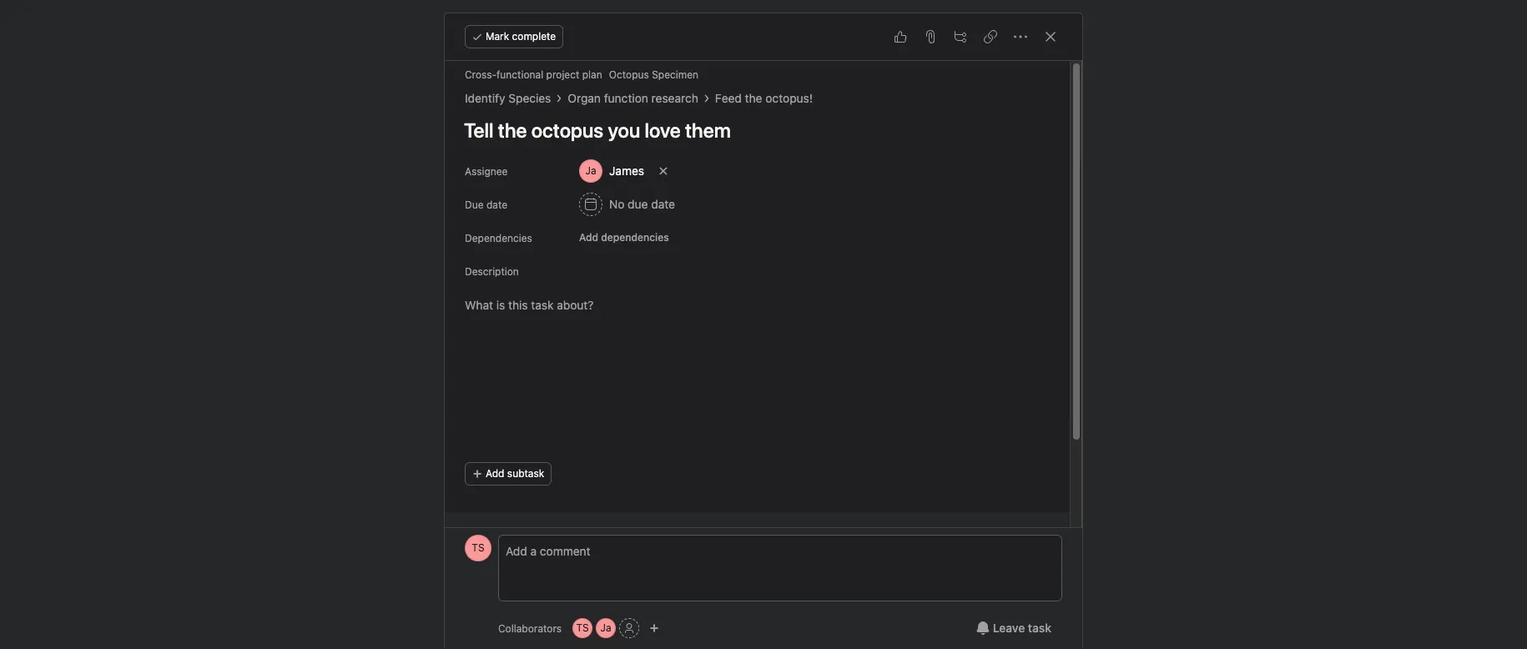 Task type: vqa. For each thing, say whether or not it's contained in the screenshot.
my for My workspace
no



Task type: locate. For each thing, give the bounding box(es) containing it.
add subtask button
[[465, 462, 552, 486]]

ts button
[[465, 535, 492, 562], [573, 618, 593, 638]]

add subtask
[[486, 467, 544, 480]]

Task Name text field
[[453, 111, 1050, 149]]

ja
[[601, 622, 611, 634]]

1 horizontal spatial date
[[651, 197, 675, 211]]

0 vertical spatial add
[[579, 231, 598, 244]]

main content inside tell the octopus you love them "dialog"
[[445, 61, 1070, 632]]

0 vertical spatial ts button
[[465, 535, 492, 562]]

no due date
[[609, 197, 675, 211]]

plan
[[582, 68, 602, 81]]

main content containing identify species
[[445, 61, 1070, 632]]

ts button left ja
[[573, 618, 593, 638]]

tell the octopus you love them dialog
[[445, 13, 1082, 649]]

ts
[[472, 542, 485, 554], [576, 622, 589, 634]]

main content
[[445, 61, 1070, 632]]

1 horizontal spatial ts
[[576, 622, 589, 634]]

due date
[[465, 199, 507, 211]]

1 horizontal spatial add
[[579, 231, 598, 244]]

octopus
[[609, 68, 649, 81]]

add left subtask
[[486, 467, 504, 480]]

remove assignee image
[[658, 166, 669, 176]]

cross-functional project plan octopus specimen
[[465, 68, 699, 81]]

attachments: add a file to this task, tell the octopus you love them image
[[924, 30, 937, 43]]

0 horizontal spatial ts
[[472, 542, 485, 554]]

subtask
[[507, 467, 544, 480]]

mark complete button
[[465, 25, 563, 48]]

1 vertical spatial add
[[486, 467, 504, 480]]

species
[[509, 91, 551, 105]]

ts down add subtask button
[[472, 542, 485, 554]]

the
[[745, 91, 762, 105]]

date
[[651, 197, 675, 211], [487, 199, 507, 211]]

complete
[[512, 30, 556, 43]]

task
[[1028, 621, 1052, 635]]

0 vertical spatial ts
[[472, 542, 485, 554]]

organ function research
[[568, 91, 698, 105]]

octopus!
[[766, 91, 813, 105]]

function
[[604, 91, 648, 105]]

add
[[579, 231, 598, 244], [486, 467, 504, 480]]

add left dependencies
[[579, 231, 598, 244]]

collaborators
[[498, 622, 562, 635]]

ja button
[[596, 618, 616, 638]]

date right due
[[487, 199, 507, 211]]

feed the octopus!
[[715, 91, 813, 105]]

cross-functional project plan link
[[465, 68, 602, 81]]

ts for "ts" button to the bottom
[[576, 622, 589, 634]]

no
[[609, 197, 625, 211]]

0 horizontal spatial ts button
[[465, 535, 492, 562]]

date right the 'due'
[[651, 197, 675, 211]]

identify species
[[465, 91, 551, 105]]

cross-
[[465, 68, 497, 81]]

james button
[[572, 156, 652, 186]]

add for add dependencies
[[579, 231, 598, 244]]

research
[[652, 91, 698, 105]]

0 horizontal spatial add
[[486, 467, 504, 480]]

feed the octopus! link
[[715, 89, 813, 108]]

add subtask image
[[954, 30, 967, 43]]

ts button down add subtask button
[[465, 535, 492, 562]]

1 horizontal spatial ts button
[[573, 618, 593, 638]]

1 vertical spatial ts
[[576, 622, 589, 634]]

ts left ja
[[576, 622, 589, 634]]



Task type: describe. For each thing, give the bounding box(es) containing it.
mark
[[486, 30, 509, 43]]

copy task link image
[[984, 30, 997, 43]]

leave task button
[[965, 613, 1062, 643]]

add for add subtask
[[486, 467, 504, 480]]

add or remove collaborators image
[[649, 623, 659, 633]]

0 horizontal spatial date
[[487, 199, 507, 211]]

project
[[546, 68, 580, 81]]

organ function research link
[[568, 89, 698, 108]]

dependencies
[[465, 232, 532, 245]]

due
[[465, 199, 484, 211]]

functional
[[497, 68, 543, 81]]

james
[[609, 164, 644, 178]]

leave task
[[993, 621, 1052, 635]]

due
[[628, 197, 648, 211]]

add dependencies button
[[572, 226, 677, 250]]

description
[[465, 265, 519, 278]]

collapse task pane image
[[1044, 30, 1057, 43]]

add dependencies
[[579, 231, 669, 244]]

organ
[[568, 91, 601, 105]]

feed
[[715, 91, 742, 105]]

more actions for this task image
[[1014, 30, 1027, 43]]

1 vertical spatial ts button
[[573, 618, 593, 638]]

no due date button
[[572, 189, 683, 219]]

dependencies
[[601, 231, 669, 244]]

octopus specimen link
[[609, 68, 699, 81]]

assignee
[[465, 165, 508, 178]]

leave
[[993, 621, 1025, 635]]

identify species link
[[465, 89, 551, 108]]

date inside dropdown button
[[651, 197, 675, 211]]

0 likes. click to like this task image
[[894, 30, 907, 43]]

specimen
[[652, 68, 699, 81]]

ts for top "ts" button
[[472, 542, 485, 554]]

mark complete
[[486, 30, 556, 43]]

identify
[[465, 91, 505, 105]]



